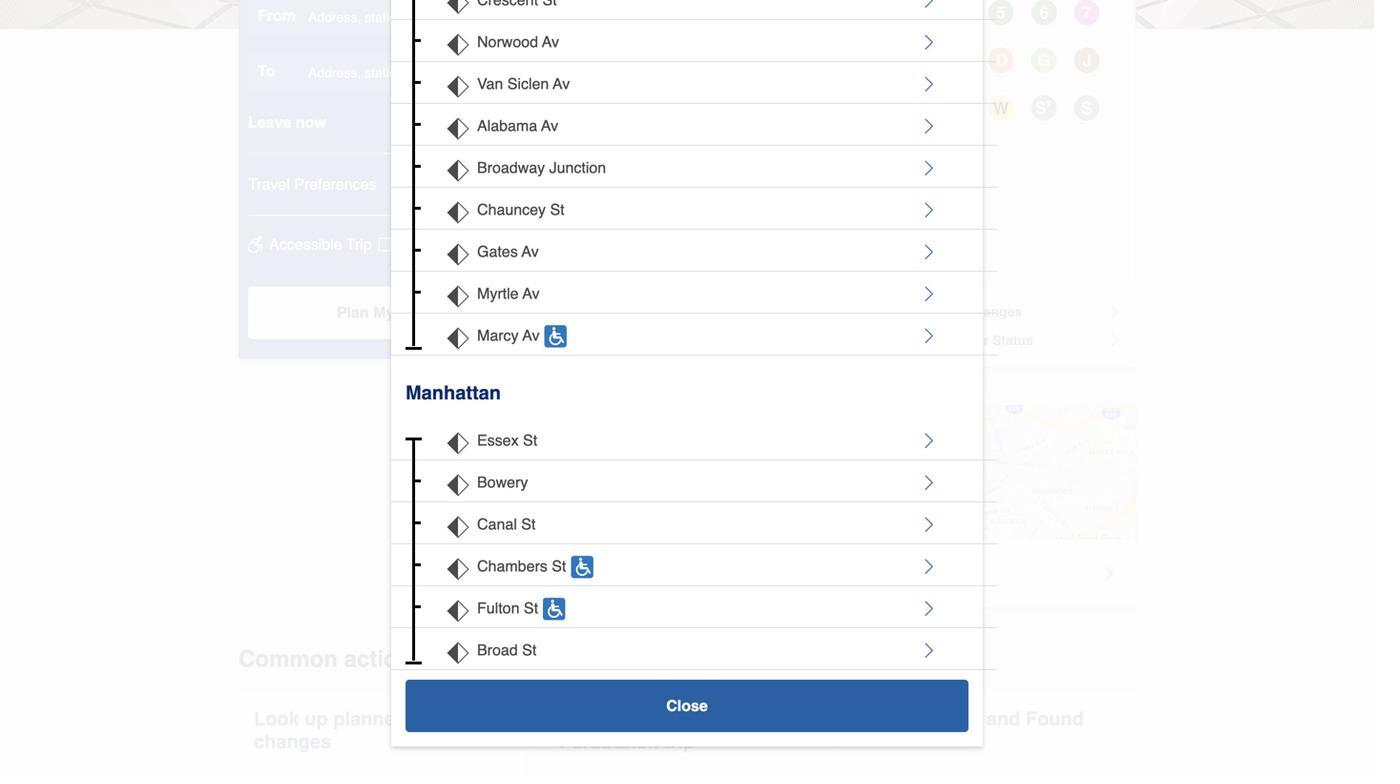 Task type: describe. For each thing, give the bounding box(es) containing it.
nearby map image
[[544, 406, 1136, 540]]

line n element
[[857, 92, 887, 123]]

paratransit
[[559, 731, 659, 753]]

line e element
[[900, 45, 930, 75]]

line m element
[[603, 112, 634, 143]]

st for chauncey st
[[550, 201, 565, 219]]

no scheduled service
[[560, 193, 720, 210]]

gates
[[477, 243, 518, 261]]

myrtle av
[[477, 285, 540, 303]]

look up planned service changes
[[254, 708, 478, 753]]

legend 3 image for bowery
[[447, 474, 469, 497]]

from
[[258, 6, 296, 24]]

st for canal st
[[521, 516, 536, 534]]

legend 3 image for canal st
[[447, 516, 469, 539]]

notice
[[616, 78, 663, 95]]

siclen
[[507, 75, 549, 93]]

marcy av button
[[444, 323, 940, 350]]

chauncey
[[477, 201, 546, 219]]

broad st button
[[444, 638, 940, 665]]

essex
[[477, 432, 519, 450]]

changes
[[254, 731, 331, 753]]

From search field
[[248, 0, 515, 36]]

plan my trip link
[[248, 287, 515, 339]]

planned
[[333, 708, 406, 730]]

1 legend 3 image from the top
[[447, 0, 469, 14]]

myrtle
[[477, 285, 519, 303]]

av for norwood av
[[542, 33, 559, 51]]

no
[[560, 193, 580, 210]]

av inside button
[[553, 75, 570, 93]]

st for broad st
[[522, 642, 537, 659]]

legend 3 image for chambers st
[[447, 558, 469, 581]]

To search field
[[248, 53, 515, 92]]

preferences
[[294, 175, 377, 193]]

gates av button
[[444, 239, 940, 266]]

marcy
[[477, 327, 519, 345]]

contact lost and found
[[865, 708, 1084, 730]]

line j element
[[1072, 45, 1102, 75]]

a
[[714, 708, 725, 730]]

alabama av button
[[444, 113, 940, 140]]

close button
[[406, 680, 969, 733]]

book
[[559, 708, 607, 730]]

line 3 element
[[900, 0, 930, 28]]

line q element
[[900, 92, 930, 123]]

up
[[305, 708, 328, 730]]

norwood av
[[477, 33, 559, 51]]

travel
[[248, 175, 290, 193]]

bowery
[[477, 474, 528, 492]]

line d element
[[986, 45, 1016, 75]]

broadway
[[477, 159, 545, 177]]

planned
[[859, 304, 911, 320]]

line w element
[[986, 92, 1016, 123]]

legend 3 image for van siclen av
[[447, 75, 469, 98]]

line c element
[[857, 45, 887, 75]]

actions
[[344, 646, 424, 673]]

st for essex st
[[523, 432, 537, 450]]

plan
[[337, 304, 369, 321]]

line 4 element
[[943, 0, 973, 28]]

marcy av
[[477, 327, 540, 345]]

elevator & escalator status link
[[859, 329, 1119, 352]]

line r element
[[943, 92, 973, 123]]

planned service changes link
[[859, 301, 1119, 329]]

contact lost and found link
[[849, 693, 1136, 776]]

line h element
[[857, 140, 887, 171]]

legend 3 image for alabama av
[[447, 117, 469, 140]]

or
[[612, 708, 631, 730]]

junction
[[549, 159, 606, 177]]

station
[[560, 78, 612, 95]]

line 1 element
[[560, 0, 591, 28]]

travel preferences button
[[248, 173, 515, 216]]

line b element
[[943, 45, 973, 75]]

look
[[254, 708, 299, 730]]

fulton st
[[477, 600, 538, 617]]

st for chambers st
[[552, 558, 566, 575]]

changes
[[966, 304, 1022, 320]]

line gs element
[[1072, 92, 1102, 123]]

canal st button
[[444, 512, 940, 539]]

look up planned service changes link
[[239, 693, 525, 776]]

line 2 element
[[857, 0, 887, 28]]

scheduled
[[585, 193, 662, 210]]

line 6 element
[[1029, 0, 1059, 28]]

chambers st
[[477, 558, 566, 575]]

legend 3 image for chauncey st
[[447, 201, 469, 224]]

norwood
[[477, 33, 538, 51]]

alabama
[[477, 117, 537, 135]]



Task type: vqa. For each thing, say whether or not it's contained in the screenshot.
Paratransit
yes



Task type: locate. For each thing, give the bounding box(es) containing it.
av inside button
[[522, 243, 539, 261]]

legend 3 image for gates av
[[447, 243, 469, 266]]

accessible
[[269, 235, 342, 253]]

st for fulton st
[[524, 600, 538, 617]]

broad
[[477, 642, 518, 659]]

5 legend 3 image from the top
[[447, 474, 469, 497]]

elevator
[[859, 333, 912, 348]]

2 legend 3 image from the top
[[447, 33, 469, 56]]

essex st
[[477, 432, 537, 450]]

trip
[[346, 235, 372, 253], [399, 304, 427, 321]]

legend 3 image inside myrtle av button
[[447, 285, 469, 308]]

9 legend 3 image from the top
[[447, 600, 469, 623]]

canal st
[[477, 516, 536, 534]]

region containing from
[[248, 0, 515, 339]]

common actions
[[239, 646, 424, 673]]

chauncey st
[[477, 201, 565, 219]]

0 vertical spatial trip
[[346, 235, 372, 253]]

legend 3 image
[[447, 75, 469, 98], [447, 243, 469, 266], [447, 327, 469, 350], [447, 432, 469, 455], [447, 474, 469, 497], [447, 642, 469, 665]]

1 vertical spatial service
[[914, 304, 962, 320]]

av left "line f" element
[[541, 117, 558, 135]]

list
[[560, 0, 823, 42], [857, 0, 1119, 185], [560, 109, 823, 157]]

elevator & escalator status
[[859, 333, 1033, 348]]

service down broadway junction button
[[666, 193, 720, 210]]

6 legend 3 image from the top
[[447, 642, 469, 665]]

av for gates av
[[522, 243, 539, 261]]

accessible trip
[[269, 235, 372, 253]]

plan my trip
[[337, 304, 427, 321]]

legend 3 image left marcy
[[447, 327, 469, 350]]

legend 3 image for essex st
[[447, 432, 469, 455]]

&
[[915, 333, 925, 348]]

contact
[[865, 708, 936, 730]]

broadway junction
[[477, 159, 606, 177]]

chambers
[[477, 558, 548, 575]]

8 legend 3 image from the top
[[447, 558, 469, 581]]

line l element
[[646, 0, 677, 28]]

st inside 'button'
[[552, 558, 566, 575]]

status
[[992, 333, 1033, 348]]

legend 3 image inside bowery button
[[447, 474, 469, 497]]

service up "elevator & escalator status"
[[914, 304, 962, 320]]

line 5 element
[[986, 0, 1016, 28]]

my
[[373, 304, 394, 321]]

chauncey st button
[[444, 197, 940, 224]]

trip
[[664, 731, 695, 753]]

legend 3 image for fulton st
[[447, 600, 469, 623]]

book or manage a paratransit trip
[[559, 708, 725, 753]]

0 horizontal spatial trip
[[346, 235, 372, 253]]

fulton
[[477, 600, 520, 617]]

legend 3 image inside broad st button
[[447, 642, 469, 665]]

and
[[986, 708, 1020, 730]]

legend 3 image for broadway junction
[[447, 159, 469, 182]]

legend 3 image left gates
[[447, 243, 469, 266]]

7 legend 3 image from the top
[[447, 516, 469, 539]]

trip right my
[[399, 304, 427, 321]]

broadway junction button
[[444, 155, 940, 182]]

legend 3 image left 'van'
[[447, 75, 469, 98]]

fulton st button
[[444, 596, 940, 623]]

av right gates
[[522, 243, 539, 261]]

av
[[542, 33, 559, 51], [553, 75, 570, 93], [541, 117, 558, 135], [522, 243, 539, 261], [523, 285, 540, 303], [523, 327, 540, 345]]

no scheduled service heading
[[560, 193, 823, 210]]

line z element
[[560, 227, 591, 258]]

region
[[248, 0, 515, 339]]

line fs element
[[1029, 92, 1059, 123]]

legend 3 image for myrtle av
[[447, 285, 469, 308]]

trip right 'accessible' on the top of page
[[346, 235, 372, 253]]

0 vertical spatial service
[[666, 193, 720, 210]]

legend 3 image left 'broad'
[[447, 642, 469, 665]]

found
[[1026, 708, 1084, 730]]

1 horizontal spatial trip
[[399, 304, 427, 321]]

st right essex
[[523, 432, 537, 450]]

book or manage a paratransit trip link
[[544, 693, 830, 776]]

legend 3 image inside gates av button
[[447, 243, 469, 266]]

3 legend 3 image from the top
[[447, 117, 469, 140]]

radar image
[[563, 559, 593, 589]]

av for alabama av
[[541, 117, 558, 135]]

legend 3 image inside chambers st 'button'
[[447, 558, 469, 581]]

st up line z element
[[550, 201, 565, 219]]

st right 'broad'
[[522, 642, 537, 659]]

van siclen av button
[[444, 71, 940, 98]]

legend 3 image inside chauncey st button
[[447, 201, 469, 224]]

st right chambers
[[552, 558, 566, 575]]

5 legend 3 image from the top
[[447, 201, 469, 224]]

legend 3 image inside broadway junction button
[[447, 159, 469, 182]]

manage
[[637, 708, 709, 730]]

av for myrtle av
[[523, 285, 540, 303]]

st
[[550, 201, 565, 219], [523, 432, 537, 450], [521, 516, 536, 534], [552, 558, 566, 575], [524, 600, 538, 617], [522, 642, 537, 659]]

norwood av button
[[444, 29, 940, 56]]

chambers st button
[[444, 554, 940, 581]]

line f element
[[560, 112, 591, 143]]

1 vertical spatial trip
[[399, 304, 427, 321]]

av right marcy
[[523, 327, 540, 345]]

legend 3 image inside canal st button
[[447, 516, 469, 539]]

myrtle av button
[[444, 281, 940, 308]]

manhattan
[[406, 382, 501, 404]]

4 legend 3 image from the top
[[447, 432, 469, 455]]

escalator
[[929, 333, 989, 348]]

gates av
[[477, 243, 539, 261]]

4 legend 3 image from the top
[[447, 159, 469, 182]]

travel preferences
[[248, 175, 377, 193]]

broad st
[[477, 642, 537, 659]]

legend 3 image for marcy av
[[447, 327, 469, 350]]

van siclen av
[[477, 75, 570, 93]]

1 horizontal spatial service
[[914, 304, 962, 320]]

service
[[666, 193, 720, 210], [914, 304, 962, 320]]

close
[[666, 697, 708, 715]]

legend 3 image for norwood av
[[447, 33, 469, 56]]

st right canal
[[521, 516, 536, 534]]

legend 3 image inside "marcy av" button
[[447, 327, 469, 350]]

common
[[239, 646, 338, 673]]

service
[[412, 708, 478, 730]]

av for marcy av
[[523, 327, 540, 345]]

legend 3 image left essex
[[447, 432, 469, 455]]

lost
[[941, 708, 981, 730]]

legend 3 image inside alabama av button
[[447, 117, 469, 140]]

station notice
[[560, 78, 663, 95]]

3 legend 3 image from the top
[[447, 327, 469, 350]]

line g element
[[1029, 45, 1059, 75]]

legend 3 image left the bowery
[[447, 474, 469, 497]]

av right 'siclen'
[[553, 75, 570, 93]]

av right norwood
[[542, 33, 559, 51]]

st right the fulton
[[524, 600, 538, 617]]

av right myrtle
[[523, 285, 540, 303]]

to
[[258, 62, 275, 79]]

0 horizontal spatial service
[[666, 193, 720, 210]]

line 7 element
[[1072, 0, 1102, 28]]

service inside planned service changes link
[[914, 304, 962, 320]]

1 legend 3 image from the top
[[447, 75, 469, 98]]

legend 3 image inside fulton st button
[[447, 600, 469, 623]]

van
[[477, 75, 503, 93]]

line si element
[[900, 140, 930, 171]]

legend 3 image inside van siclen av button
[[447, 75, 469, 98]]

legend 3 image inside "essex st" button
[[447, 432, 469, 455]]

legend 3 image inside the norwood av button
[[447, 33, 469, 56]]

alabama av
[[477, 117, 558, 135]]

station notice heading
[[560, 78, 823, 95]]

essex st button
[[444, 428, 940, 455]]

planned service changes
[[859, 304, 1022, 320]]

canal
[[477, 516, 517, 534]]

2 legend 3 image from the top
[[447, 243, 469, 266]]

bowery button
[[444, 470, 940, 497]]

6 legend 3 image from the top
[[447, 285, 469, 308]]

legend 3 image
[[447, 0, 469, 14], [447, 33, 469, 56], [447, 117, 469, 140], [447, 159, 469, 182], [447, 201, 469, 224], [447, 285, 469, 308], [447, 516, 469, 539], [447, 558, 469, 581], [447, 600, 469, 623]]

chevron right image
[[1103, 567, 1116, 581]]

line a element
[[603, 0, 634, 28]]

legend 3 image for broad st
[[447, 642, 469, 665]]



